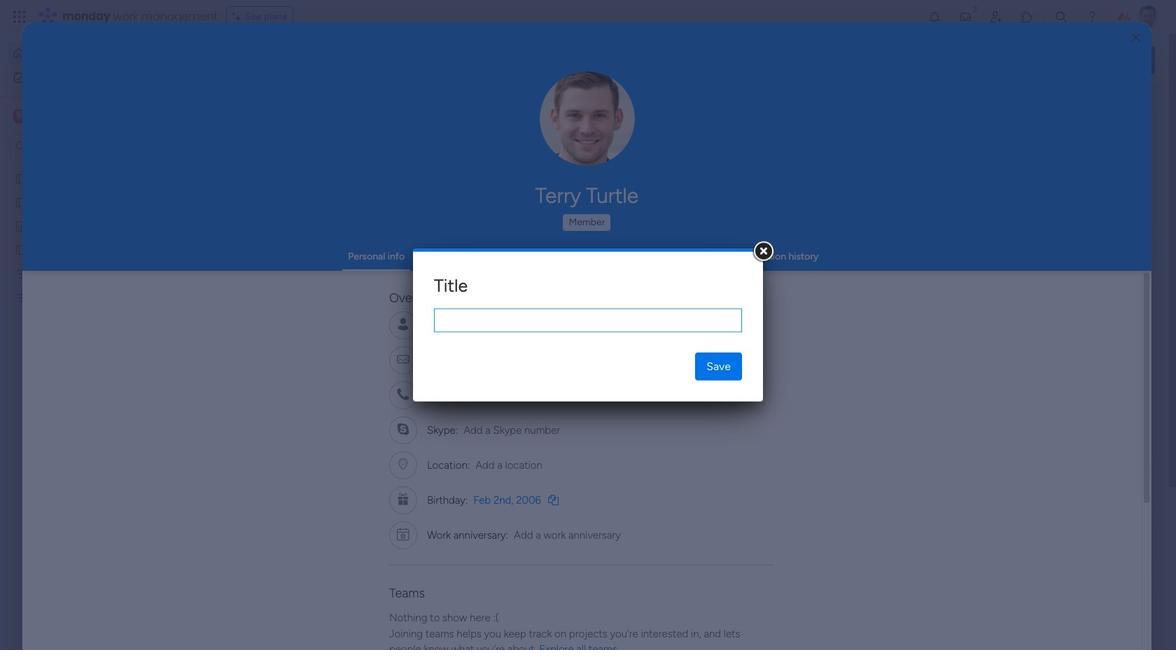 Task type: describe. For each thing, give the bounding box(es) containing it.
add to favorites image
[[415, 427, 429, 441]]

public dashboard image inside quick search results list box
[[692, 256, 707, 271]]

templates image image
[[958, 282, 1143, 378]]

terry turtle image
[[1137, 6, 1160, 28]]

2 workspace image from the left
[[16, 109, 25, 124]]

2 component image from the left
[[463, 278, 475, 290]]

1 workspace image from the left
[[13, 109, 27, 124]]

see plans image
[[232, 9, 245, 25]]

0 horizontal spatial public dashboard image
[[15, 219, 28, 232]]

update feed image
[[959, 10, 973, 24]]

2 image
[[969, 1, 982, 16]]

monday marketplace image
[[1020, 10, 1034, 24]]

help center element
[[945, 578, 1155, 634]]



Task type: locate. For each thing, give the bounding box(es) containing it.
select product image
[[13, 10, 27, 24]]

copied! image
[[548, 495, 559, 505]]

workspace image
[[13, 109, 27, 124], [16, 109, 25, 124]]

1 vertical spatial public board image
[[463, 256, 478, 271]]

1 add to favorites image from the left
[[644, 256, 658, 270]]

1 component image from the left
[[234, 278, 246, 290]]

0 horizontal spatial public board image
[[15, 172, 28, 185]]

add to favorites image
[[644, 256, 658, 270], [873, 256, 887, 270]]

1 horizontal spatial component image
[[463, 278, 475, 290]]

getting started element
[[945, 510, 1155, 566]]

0 vertical spatial public dashboard image
[[15, 219, 28, 232]]

0 horizontal spatial add to favorites image
[[644, 256, 658, 270]]

1 horizontal spatial public board image
[[463, 256, 478, 271]]

2 add to favorites image from the left
[[873, 256, 887, 270]]

1 horizontal spatial public dashboard image
[[692, 256, 707, 271]]

invite members image
[[989, 10, 1003, 24]]

notifications image
[[928, 10, 942, 24]]

component image
[[234, 278, 246, 290], [463, 278, 475, 290]]

1 horizontal spatial add to favorites image
[[873, 256, 887, 270]]

help image
[[1085, 10, 1099, 24]]

None field
[[434, 309, 742, 332]]

1 vertical spatial public dashboard image
[[692, 256, 707, 271]]

public dashboard image
[[15, 219, 28, 232], [692, 256, 707, 271]]

quick search results list box
[[216, 131, 912, 488]]

0 vertical spatial public board image
[[15, 172, 28, 185]]

remove from favorites image
[[415, 256, 429, 270]]

public board image
[[15, 195, 28, 209], [15, 243, 28, 256], [234, 256, 249, 271]]

close image
[[1132, 33, 1140, 43]]

dapulse x slim image
[[1134, 102, 1151, 118]]

add to favorites image for the bottom public board icon
[[644, 256, 658, 270]]

public board image
[[15, 172, 28, 185], [463, 256, 478, 271]]

add to favorites image for public dashboard 'icon' within the quick search results list box
[[873, 256, 887, 270]]

0 horizontal spatial component image
[[234, 278, 246, 290]]

search everything image
[[1054, 10, 1069, 24]]

option
[[0, 166, 179, 168]]

list box
[[0, 163, 179, 498]]



Task type: vqa. For each thing, say whether or not it's contained in the screenshot.
"banner logo" to the left
no



